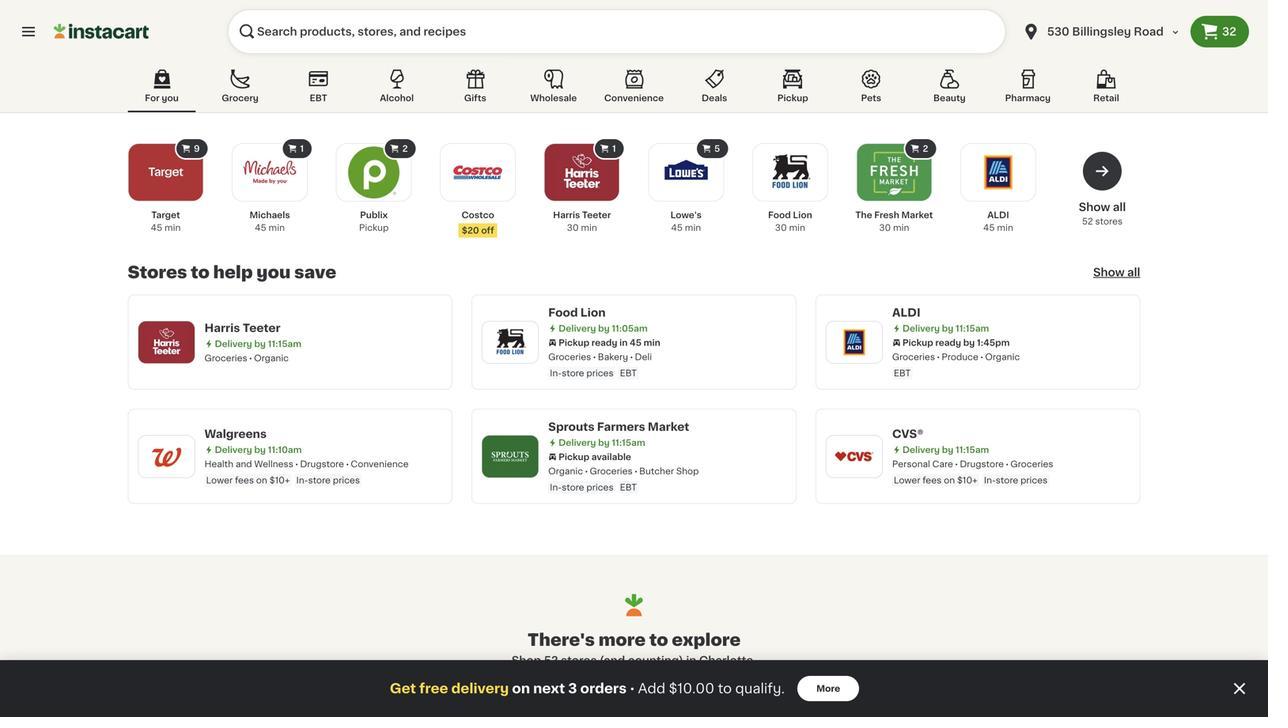 Task type: vqa. For each thing, say whether or not it's contained in the screenshot.


Task type: describe. For each thing, give the bounding box(es) containing it.
gifts button
[[441, 66, 509, 112]]

530
[[1047, 26, 1069, 37]]

drugstore inside the 'personal care drugstore groceries lower fees on $10+ in-store prices'
[[960, 460, 1004, 469]]

32
[[1222, 26, 1236, 37]]

delivery by 11:15am for aldi
[[902, 324, 989, 333]]

retail button
[[1072, 66, 1140, 112]]

alcohol button
[[363, 66, 431, 112]]

lower inside the 'personal care drugstore groceries lower fees on $10+ in-store prices'
[[894, 476, 920, 485]]

groceries bakery deli in-store prices ebt
[[548, 353, 652, 378]]

delivery for food lion
[[559, 324, 596, 333]]

groceries for groceries produce organic ebt
[[892, 353, 935, 362]]

stores inside there's more to explore shop 52 stores (and counting) in charlotte.
[[561, 655, 597, 666]]

in- inside the 'personal care drugstore groceries lower fees on $10+ in-store prices'
[[984, 476, 996, 485]]

there's more to explore shop 52 stores (and counting) in charlotte.
[[512, 632, 756, 666]]

ebt button
[[284, 66, 353, 112]]

45 for aldi 45 min
[[983, 223, 995, 232]]

personal
[[892, 460, 930, 469]]

min inside the harris teeter 30 min
[[581, 223, 597, 232]]

organic inside organic groceries butcher shop in-store prices ebt
[[548, 467, 583, 476]]

for you button
[[128, 66, 196, 112]]

show all button
[[1093, 265, 1140, 280]]

wholesale button
[[520, 66, 588, 112]]

in inside stores to help you save tab panel
[[619, 339, 628, 347]]

publix image
[[347, 146, 401, 199]]

min up "deli"
[[644, 339, 660, 347]]

lowe's
[[671, 211, 702, 220]]

counting)
[[628, 655, 683, 666]]

cvs® logo image
[[834, 436, 875, 477]]

lowe's image
[[659, 146, 713, 199]]

in inside there's more to explore shop 52 stores (and counting) in charlotte.
[[686, 655, 696, 666]]

530 billingsley road button
[[1022, 9, 1181, 54]]

michaels 45 min
[[250, 211, 290, 232]]

pets button
[[837, 66, 905, 112]]

market for the fresh market 30 min
[[901, 211, 933, 220]]

save
[[294, 264, 336, 281]]

prices inside the 'personal care drugstore groceries lower fees on $10+ in-store prices'
[[1021, 476, 1048, 485]]

all for show all 52 stores
[[1113, 202, 1126, 213]]

delivery for walgreens
[[215, 446, 252, 454]]

ready for aldi
[[935, 339, 961, 347]]

•
[[630, 683, 635, 695]]

45 for lowe's 45 min
[[671, 223, 683, 232]]

prices inside organic groceries butcher shop in-store prices ebt
[[586, 483, 614, 492]]

Search field
[[228, 9, 1006, 54]]

11:15am for harris teeter
[[268, 340, 301, 348]]

by for walgreens
[[254, 446, 266, 454]]

1 for michaels 45 min
[[300, 144, 304, 153]]

prices inside health and wellness drugstore convenience lower fees on $10+ in-store prices
[[333, 476, 360, 485]]

45 for michaels 45 min
[[255, 223, 266, 232]]

stores
[[128, 264, 187, 281]]

publix pickup
[[359, 211, 389, 232]]

30 inside the fresh market 30 min
[[879, 223, 891, 232]]

delivery by 11:10am
[[215, 446, 302, 454]]

target 45 min
[[151, 211, 181, 232]]

pets
[[861, 94, 881, 102]]

min inside lowe's 45 min
[[685, 223, 701, 232]]

to inside there's more to explore shop 52 stores (and counting) in charlotte.
[[649, 632, 668, 649]]

care
[[932, 460, 953, 469]]

butcher
[[639, 467, 674, 476]]

more
[[599, 632, 646, 649]]

to inside tab panel
[[191, 264, 210, 281]]

$10+ inside health and wellness drugstore convenience lower fees on $10+ in-store prices
[[269, 476, 290, 485]]

11:05am
[[612, 324, 648, 333]]

the
[[855, 211, 872, 220]]

beauty
[[933, 94, 966, 102]]

health and wellness drugstore convenience lower fees on $10+ in-store prices
[[204, 460, 409, 485]]

sprouts farmers market
[[548, 422, 689, 433]]

by up produce
[[963, 339, 975, 347]]

stores to help you save
[[128, 264, 336, 281]]

costco
[[462, 211, 494, 220]]

more
[[816, 685, 840, 693]]

store inside health and wellness drugstore convenience lower fees on $10+ in-store prices
[[308, 476, 331, 485]]

530 billingsley road
[[1047, 26, 1164, 37]]

michaels
[[250, 211, 290, 220]]

5
[[714, 144, 720, 153]]

pickup button
[[759, 66, 827, 112]]

more button
[[797, 676, 859, 702]]

next
[[533, 682, 565, 696]]

delivery
[[451, 682, 509, 696]]

on inside the 'personal care drugstore groceries lower fees on $10+ in-store prices'
[[944, 476, 955, 485]]

explore
[[672, 632, 741, 649]]

store inside the 'personal care drugstore groceries lower fees on $10+ in-store prices'
[[996, 476, 1018, 485]]

in- inside organic groceries butcher shop in-store prices ebt
[[550, 483, 562, 492]]

food lion 30 min
[[768, 211, 812, 232]]

1 for harris teeter 30 min
[[612, 144, 616, 153]]

publix
[[360, 211, 388, 220]]

drugstore inside health and wellness drugstore convenience lower fees on $10+ in-store prices
[[300, 460, 344, 469]]

52 inside there's more to explore shop 52 stores (and counting) in charlotte.
[[544, 655, 558, 666]]

$10.00
[[669, 682, 714, 696]]

harris for harris teeter 30 min
[[553, 211, 580, 220]]

harris teeter logo image
[[146, 322, 187, 363]]

delivery by 11:15am for cvs®
[[902, 446, 989, 454]]

pharmacy
[[1005, 94, 1051, 102]]

farmers
[[597, 422, 645, 433]]

to inside treatment tracker modal dialog
[[718, 682, 732, 696]]

deli
[[635, 353, 652, 362]]

pickup down publix
[[359, 223, 389, 232]]

store inside the groceries bakery deli in-store prices ebt
[[562, 369, 584, 378]]

min inside aldi 45 min
[[997, 223, 1013, 232]]

min inside target 45 min
[[165, 223, 181, 232]]

food lion image
[[763, 146, 817, 199]]

charlotte.
[[699, 655, 756, 666]]

sprouts farmers market logo image
[[490, 436, 531, 477]]

aldi logo image
[[834, 322, 875, 363]]

health
[[204, 460, 233, 469]]

shop inside there's more to explore shop 52 stores (and counting) in charlotte.
[[512, 655, 541, 666]]

wholesale
[[530, 94, 577, 102]]

32 button
[[1191, 16, 1249, 47]]

stores to help you save tab panel
[[120, 138, 1148, 504]]

groceries produce organic ebt
[[892, 353, 1020, 378]]

road
[[1134, 26, 1164, 37]]

harris teeter 30 min
[[553, 211, 611, 232]]

target
[[151, 211, 180, 220]]

convenience inside 'button'
[[604, 94, 664, 102]]

9
[[194, 144, 200, 153]]

lowe's 45 min
[[671, 211, 702, 232]]

food lion logo image
[[490, 322, 531, 363]]

personal care drugstore groceries lower fees on $10+ in-store prices
[[892, 460, 1053, 485]]

costco image
[[451, 146, 505, 199]]

show all 52 stores
[[1079, 202, 1126, 226]]

by for sprouts farmers market
[[598, 439, 610, 447]]

45 for target 45 min
[[151, 223, 162, 232]]

convenience button
[[598, 66, 670, 112]]

alcohol
[[380, 94, 414, 102]]

available
[[592, 453, 631, 462]]

get
[[390, 682, 416, 696]]

deals button
[[680, 66, 748, 112]]



Task type: locate. For each thing, give the bounding box(es) containing it.
on
[[256, 476, 267, 485], [944, 476, 955, 485], [512, 682, 530, 696]]

by
[[598, 324, 610, 333], [942, 324, 953, 333], [963, 339, 975, 347], [254, 340, 266, 348], [598, 439, 610, 447], [254, 446, 266, 454], [942, 446, 953, 454]]

show
[[1079, 202, 1110, 213], [1093, 267, 1125, 278]]

1 horizontal spatial you
[[257, 264, 291, 281]]

food
[[768, 211, 791, 220], [548, 307, 578, 318]]

min down target
[[165, 223, 181, 232]]

11:15am for aldi
[[956, 324, 989, 333]]

pharmacy button
[[994, 66, 1062, 112]]

you right for
[[162, 94, 179, 102]]

min down food lion image
[[789, 223, 805, 232]]

1 vertical spatial harris
[[204, 323, 240, 334]]

1 vertical spatial in
[[686, 655, 696, 666]]

groceries for groceries organic
[[204, 354, 247, 363]]

shop
[[676, 467, 699, 476], [512, 655, 541, 666]]

1 horizontal spatial in
[[686, 655, 696, 666]]

0 horizontal spatial teeter
[[243, 323, 280, 334]]

30 for harris
[[567, 223, 579, 232]]

delivery by 11:15am for harris teeter
[[215, 340, 301, 348]]

45 inside target 45 min
[[151, 223, 162, 232]]

11:15am for sprouts farmers market
[[612, 439, 645, 447]]

aldi inside aldi 45 min
[[987, 211, 1009, 220]]

and
[[236, 460, 252, 469]]

market up butcher
[[648, 422, 689, 433]]

45 inside lowe's 45 min
[[671, 223, 683, 232]]

1
[[300, 144, 304, 153], [612, 144, 616, 153]]

orders
[[580, 682, 627, 696]]

shop inside organic groceries butcher shop in-store prices ebt
[[676, 467, 699, 476]]

add
[[638, 682, 665, 696]]

0 horizontal spatial shop
[[512, 655, 541, 666]]

organic groceries butcher shop in-store prices ebt
[[548, 467, 699, 492]]

1 horizontal spatial all
[[1127, 267, 1140, 278]]

billingsley
[[1072, 26, 1131, 37]]

pickup up food lion image
[[777, 94, 808, 102]]

aldi for aldi 45 min
[[987, 211, 1009, 220]]

grocery
[[222, 94, 259, 102]]

1 1 from the left
[[300, 144, 304, 153]]

food down food lion image
[[768, 211, 791, 220]]

target image
[[139, 146, 193, 199]]

for you
[[145, 94, 179, 102]]

market inside the fresh market 30 min
[[901, 211, 933, 220]]

groceries inside the groceries bakery deli in-store prices ebt
[[548, 353, 591, 362]]

teeter for harris teeter
[[243, 323, 280, 334]]

teeter up groceries organic at the left of page
[[243, 323, 280, 334]]

1 vertical spatial lion
[[580, 307, 606, 318]]

stores
[[1095, 217, 1123, 226], [561, 655, 597, 666]]

aldi up pickup ready by 1:45pm
[[892, 307, 921, 318]]

organic down "1:45pm"
[[985, 353, 1020, 362]]

lion for food lion 30 min
[[793, 211, 812, 220]]

show down show all 52 stores
[[1093, 267, 1125, 278]]

3
[[568, 682, 577, 696]]

all for show all
[[1127, 267, 1140, 278]]

food inside food lion 30 min
[[768, 211, 791, 220]]

1 vertical spatial food
[[548, 307, 578, 318]]

ebt inside groceries produce organic ebt
[[894, 369, 911, 378]]

prices inside the groceries bakery deli in-store prices ebt
[[586, 369, 614, 378]]

2 right the fresh market image
[[923, 144, 928, 153]]

food up delivery by 11:05am
[[548, 307, 578, 318]]

lion up delivery by 11:05am
[[580, 307, 606, 318]]

2 horizontal spatial to
[[718, 682, 732, 696]]

grocery button
[[206, 66, 274, 112]]

food for food lion
[[548, 307, 578, 318]]

11:15am up the 'personal care drugstore groceries lower fees on $10+ in-store prices'
[[956, 446, 989, 454]]

delivery for sprouts farmers market
[[559, 439, 596, 447]]

30 down food lion image
[[775, 223, 787, 232]]

aldi down aldi 'image'
[[987, 211, 1009, 220]]

1 horizontal spatial food
[[768, 211, 791, 220]]

delivery
[[559, 324, 596, 333], [902, 324, 940, 333], [215, 340, 252, 348], [559, 439, 596, 447], [215, 446, 252, 454], [902, 446, 940, 454]]

$20
[[462, 226, 479, 235]]

groceries for groceries bakery deli in-store prices ebt
[[548, 353, 591, 362]]

convenience inside health and wellness drugstore convenience lower fees on $10+ in-store prices
[[351, 460, 409, 469]]

11:10am
[[268, 446, 302, 454]]

organic
[[985, 353, 1020, 362], [254, 354, 289, 363], [548, 467, 583, 476]]

all
[[1113, 202, 1126, 213], [1127, 267, 1140, 278]]

pickup ready in 45 min
[[559, 339, 660, 347]]

to left help
[[191, 264, 210, 281]]

market right 'fresh'
[[901, 211, 933, 220]]

pickup down sprouts
[[559, 453, 589, 462]]

aldi for aldi
[[892, 307, 921, 318]]

1 horizontal spatial teeter
[[582, 211, 611, 220]]

food for food lion 30 min
[[768, 211, 791, 220]]

show inside show all 52 stores
[[1079, 202, 1110, 213]]

there's
[[527, 632, 595, 649]]

by up groceries organic at the left of page
[[254, 340, 266, 348]]

1 horizontal spatial to
[[649, 632, 668, 649]]

ebt inside button
[[310, 94, 327, 102]]

in down 11:05am
[[619, 339, 628, 347]]

1 horizontal spatial 2
[[923, 144, 928, 153]]

organic inside groceries produce organic ebt
[[985, 353, 1020, 362]]

delivery for harris teeter
[[215, 340, 252, 348]]

delivery up personal
[[902, 446, 940, 454]]

in- inside the groceries bakery deli in-store prices ebt
[[550, 369, 562, 378]]

45 down aldi 'image'
[[983, 223, 995, 232]]

min down 'fresh'
[[893, 223, 909, 232]]

1 vertical spatial you
[[257, 264, 291, 281]]

0 horizontal spatial 52
[[544, 655, 558, 666]]

0 horizontal spatial ready
[[592, 339, 617, 347]]

pickup down food lion
[[559, 339, 589, 347]]

lion for food lion
[[580, 307, 606, 318]]

teeter inside the harris teeter 30 min
[[582, 211, 611, 220]]

1:45pm
[[977, 339, 1010, 347]]

2
[[402, 144, 408, 153], [923, 144, 928, 153]]

delivery by 11:05am
[[559, 324, 648, 333]]

lion inside food lion 30 min
[[793, 211, 812, 220]]

deals
[[702, 94, 727, 102]]

delivery by 11:15am up groceries organic at the left of page
[[215, 340, 301, 348]]

1 right michaels image
[[300, 144, 304, 153]]

by for aldi
[[942, 324, 953, 333]]

stores up show all popup button
[[1095, 217, 1123, 226]]

convenience
[[604, 94, 664, 102], [351, 460, 409, 469]]

fees inside health and wellness drugstore convenience lower fees on $10+ in-store prices
[[235, 476, 254, 485]]

show for show all 52 stores
[[1079, 202, 1110, 213]]

to
[[191, 264, 210, 281], [649, 632, 668, 649], [718, 682, 732, 696]]

1 horizontal spatial ready
[[935, 339, 961, 347]]

2 for the fresh market 30 min
[[923, 144, 928, 153]]

1 horizontal spatial aldi
[[987, 211, 1009, 220]]

harris teeter image
[[555, 146, 609, 199]]

on down care
[[944, 476, 955, 485]]

2 right publix image
[[402, 144, 408, 153]]

qualify.
[[735, 682, 785, 696]]

0 horizontal spatial food
[[548, 307, 578, 318]]

1 horizontal spatial shop
[[676, 467, 699, 476]]

pickup for aldi
[[902, 339, 933, 347]]

0 vertical spatial harris
[[553, 211, 580, 220]]

in- inside health and wellness drugstore convenience lower fees on $10+ in-store prices
[[296, 476, 308, 485]]

by up wellness
[[254, 446, 266, 454]]

0 horizontal spatial harris
[[204, 323, 240, 334]]

aldi image
[[971, 146, 1025, 199]]

produce
[[942, 353, 979, 362]]

delivery by 11:15am up pickup ready by 1:45pm
[[902, 324, 989, 333]]

0 vertical spatial shop
[[676, 467, 699, 476]]

harris inside the harris teeter 30 min
[[553, 211, 580, 220]]

11:15am
[[956, 324, 989, 333], [268, 340, 301, 348], [612, 439, 645, 447], [956, 446, 989, 454]]

delivery down food lion
[[559, 324, 596, 333]]

0 horizontal spatial lion
[[580, 307, 606, 318]]

instacart image
[[54, 22, 149, 41]]

1 $10+ from the left
[[269, 476, 290, 485]]

1 right harris teeter image
[[612, 144, 616, 153]]

3 30 from the left
[[879, 223, 891, 232]]

for
[[145, 94, 160, 102]]

2 fees from the left
[[923, 476, 942, 485]]

1 drugstore from the left
[[300, 460, 344, 469]]

11:15am up pickup ready by 1:45pm
[[956, 324, 989, 333]]

store
[[562, 369, 584, 378], [308, 476, 331, 485], [996, 476, 1018, 485], [562, 483, 584, 492]]

harris teeter
[[204, 323, 280, 334]]

teeter
[[582, 211, 611, 220], [243, 323, 280, 334]]

ebt left alcohol
[[310, 94, 327, 102]]

0 horizontal spatial to
[[191, 264, 210, 281]]

ebt down available
[[620, 483, 637, 492]]

45 down 11:05am
[[630, 339, 642, 347]]

michaels image
[[243, 146, 297, 199]]

delivery down walgreens
[[215, 446, 252, 454]]

ebt down "deli"
[[620, 369, 637, 378]]

45 down 'lowe's'
[[671, 223, 683, 232]]

0 vertical spatial you
[[162, 94, 179, 102]]

30 inside food lion 30 min
[[775, 223, 787, 232]]

2 $10+ from the left
[[957, 476, 978, 485]]

30 for food
[[775, 223, 787, 232]]

by up pickup ready by 1:45pm
[[942, 324, 953, 333]]

prices
[[586, 369, 614, 378], [333, 476, 360, 485], [1021, 476, 1048, 485], [586, 483, 614, 492]]

wellness
[[254, 460, 293, 469]]

ebt inside organic groceries butcher shop in-store prices ebt
[[620, 483, 637, 492]]

30 down harris teeter image
[[567, 223, 579, 232]]

on inside treatment tracker modal dialog
[[512, 682, 530, 696]]

0 horizontal spatial 1
[[300, 144, 304, 153]]

pickup for sprouts farmers market
[[559, 453, 589, 462]]

2 vertical spatial to
[[718, 682, 732, 696]]

the fresh market 30 min
[[855, 211, 933, 232]]

aldi 45 min
[[983, 211, 1013, 232]]

0 vertical spatial stores
[[1095, 217, 1123, 226]]

0 horizontal spatial 30
[[567, 223, 579, 232]]

11:15am down "farmers" at bottom
[[612, 439, 645, 447]]

pickup ready by 1:45pm
[[902, 339, 1010, 347]]

delivery for cvs®
[[902, 446, 940, 454]]

11:15am up groceries organic at the left of page
[[268, 340, 301, 348]]

delivery by 11:15am up pickup available at the left of page
[[559, 439, 645, 447]]

you inside button
[[162, 94, 179, 102]]

to up counting)
[[649, 632, 668, 649]]

by for food lion
[[598, 324, 610, 333]]

off
[[481, 226, 494, 235]]

by up pickup ready in 45 min
[[598, 324, 610, 333]]

11:15am for cvs®
[[956, 446, 989, 454]]

1 vertical spatial all
[[1127, 267, 1140, 278]]

to down charlotte.
[[718, 682, 732, 696]]

1 vertical spatial to
[[649, 632, 668, 649]]

on inside health and wellness drugstore convenience lower fees on $10+ in-store prices
[[256, 476, 267, 485]]

cvs®
[[892, 429, 924, 440]]

2 2 from the left
[[923, 144, 928, 153]]

0 horizontal spatial $10+
[[269, 476, 290, 485]]

food lion
[[548, 307, 606, 318]]

1 horizontal spatial lower
[[894, 476, 920, 485]]

groceries inside groceries produce organic ebt
[[892, 353, 935, 362]]

0 vertical spatial 52
[[1082, 217, 1093, 226]]

walgreens logo image
[[146, 436, 187, 477]]

1 horizontal spatial on
[[512, 682, 530, 696]]

1 horizontal spatial 52
[[1082, 217, 1093, 226]]

52
[[1082, 217, 1093, 226], [544, 655, 558, 666]]

2 ready from the left
[[935, 339, 961, 347]]

fresh
[[874, 211, 899, 220]]

show for show all
[[1093, 267, 1125, 278]]

organic down pickup available at the left of page
[[548, 467, 583, 476]]

1 horizontal spatial organic
[[548, 467, 583, 476]]

lower down health
[[206, 476, 233, 485]]

ebt up the cvs®
[[894, 369, 911, 378]]

2 horizontal spatial organic
[[985, 353, 1020, 362]]

0 horizontal spatial organic
[[254, 354, 289, 363]]

by for cvs®
[[942, 446, 953, 454]]

$10+ inside the 'personal care drugstore groceries lower fees on $10+ in-store prices'
[[957, 476, 978, 485]]

1 30 from the left
[[567, 223, 579, 232]]

2 drugstore from the left
[[960, 460, 1004, 469]]

fees inside the 'personal care drugstore groceries lower fees on $10+ in-store prices'
[[923, 476, 942, 485]]

bakery
[[598, 353, 628, 362]]

fees down and at the bottom left of page
[[235, 476, 254, 485]]

1 horizontal spatial stores
[[1095, 217, 1123, 226]]

sprouts
[[548, 422, 594, 433]]

fees down care
[[923, 476, 942, 485]]

0 vertical spatial all
[[1113, 202, 1126, 213]]

groceries inside the 'personal care drugstore groceries lower fees on $10+ in-store prices'
[[1011, 460, 1053, 469]]

0 vertical spatial teeter
[[582, 211, 611, 220]]

retail
[[1093, 94, 1119, 102]]

0 vertical spatial show
[[1079, 202, 1110, 213]]

0 horizontal spatial stores
[[561, 655, 597, 666]]

on down wellness
[[256, 476, 267, 485]]

pickup available
[[559, 453, 631, 462]]

harris down harris teeter image
[[553, 211, 580, 220]]

1 horizontal spatial lion
[[793, 211, 812, 220]]

min down 'lowe's'
[[685, 223, 701, 232]]

1 horizontal spatial harris
[[553, 211, 580, 220]]

all inside popup button
[[1127, 267, 1140, 278]]

delivery down harris teeter
[[215, 340, 252, 348]]

1 fees from the left
[[235, 476, 254, 485]]

lion down food lion image
[[793, 211, 812, 220]]

1 horizontal spatial fees
[[923, 476, 942, 485]]

show inside popup button
[[1093, 267, 1125, 278]]

2 horizontal spatial on
[[944, 476, 955, 485]]

1 vertical spatial shop
[[512, 655, 541, 666]]

1 vertical spatial market
[[648, 422, 689, 433]]

1 lower from the left
[[206, 476, 233, 485]]

walgreens
[[204, 429, 267, 440]]

1 vertical spatial convenience
[[351, 460, 409, 469]]

None search field
[[228, 9, 1006, 54]]

market for sprouts farmers market
[[648, 422, 689, 433]]

30 inside the harris teeter 30 min
[[567, 223, 579, 232]]

beauty button
[[916, 66, 984, 112]]

harris up groceries organic at the left of page
[[204, 323, 240, 334]]

in
[[619, 339, 628, 347], [686, 655, 696, 666]]

0 horizontal spatial market
[[648, 422, 689, 433]]

get free delivery on next 3 orders • add $10.00 to qualify.
[[390, 682, 785, 696]]

help
[[213, 264, 253, 281]]

1 vertical spatial 52
[[544, 655, 558, 666]]

harris for harris teeter
[[204, 323, 240, 334]]

0 horizontal spatial all
[[1113, 202, 1126, 213]]

free
[[419, 682, 448, 696]]

1 vertical spatial teeter
[[243, 323, 280, 334]]

all inside show all 52 stores
[[1113, 202, 1126, 213]]

0 horizontal spatial in
[[619, 339, 628, 347]]

delivery up pickup ready by 1:45pm
[[902, 324, 940, 333]]

show up show all popup button
[[1079, 202, 1110, 213]]

0 vertical spatial in
[[619, 339, 628, 347]]

shop right butcher
[[676, 467, 699, 476]]

delivery by 11:15am for sprouts farmers market
[[559, 439, 645, 447]]

lower inside health and wellness drugstore convenience lower fees on $10+ in-store prices
[[206, 476, 233, 485]]

0 vertical spatial to
[[191, 264, 210, 281]]

1 horizontal spatial convenience
[[604, 94, 664, 102]]

1 vertical spatial stores
[[561, 655, 597, 666]]

you inside tab panel
[[257, 264, 291, 281]]

groceries
[[548, 353, 591, 362], [892, 353, 935, 362], [204, 354, 247, 363], [1011, 460, 1053, 469], [590, 467, 633, 476]]

in down explore at the bottom of page
[[686, 655, 696, 666]]

drugstore
[[300, 460, 344, 469], [960, 460, 1004, 469]]

0 vertical spatial market
[[901, 211, 933, 220]]

0 horizontal spatial fees
[[235, 476, 254, 485]]

45 inside the michaels 45 min
[[255, 223, 266, 232]]

stores down there's at the left of page
[[561, 655, 597, 666]]

1 horizontal spatial 1
[[612, 144, 616, 153]]

drugstore down the 11:10am
[[300, 460, 344, 469]]

0 horizontal spatial aldi
[[892, 307, 921, 318]]

min down michaels
[[269, 223, 285, 232]]

45
[[151, 223, 162, 232], [255, 223, 266, 232], [671, 223, 683, 232], [983, 223, 995, 232], [630, 339, 642, 347]]

0 horizontal spatial convenience
[[351, 460, 409, 469]]

stores inside show all 52 stores
[[1095, 217, 1123, 226]]

1 horizontal spatial drugstore
[[960, 460, 1004, 469]]

0 vertical spatial lion
[[793, 211, 812, 220]]

organic down harris teeter
[[254, 354, 289, 363]]

shop categories tab list
[[128, 66, 1140, 112]]

gifts
[[464, 94, 486, 102]]

2 for publix pickup
[[402, 144, 408, 153]]

pickup inside button
[[777, 94, 808, 102]]

2 horizontal spatial 30
[[879, 223, 891, 232]]

pickup up groceries produce organic ebt
[[902, 339, 933, 347]]

2 1 from the left
[[612, 144, 616, 153]]

530 billingsley road button
[[1012, 9, 1191, 54]]

1 ready from the left
[[592, 339, 617, 347]]

pickup for food lion
[[559, 339, 589, 347]]

by up care
[[942, 446, 953, 454]]

1 horizontal spatial 30
[[775, 223, 787, 232]]

45 inside aldi 45 min
[[983, 223, 995, 232]]

drugstore right care
[[960, 460, 1004, 469]]

0 horizontal spatial drugstore
[[300, 460, 344, 469]]

min inside the fresh market 30 min
[[893, 223, 909, 232]]

min inside food lion 30 min
[[789, 223, 805, 232]]

1 horizontal spatial market
[[901, 211, 933, 220]]

shop up next
[[512, 655, 541, 666]]

52 inside show all 52 stores
[[1082, 217, 1093, 226]]

you right help
[[257, 264, 291, 281]]

45 down michaels
[[255, 223, 266, 232]]

on left next
[[512, 682, 530, 696]]

1 vertical spatial aldi
[[892, 307, 921, 318]]

45 down target
[[151, 223, 162, 232]]

aldi
[[987, 211, 1009, 220], [892, 307, 921, 318]]

min down aldi 'image'
[[997, 223, 1013, 232]]

min inside the michaels 45 min
[[269, 223, 285, 232]]

treatment tracker modal dialog
[[0, 661, 1268, 718]]

teeter down harris teeter image
[[582, 211, 611, 220]]

ready for food lion
[[592, 339, 617, 347]]

0 horizontal spatial lower
[[206, 476, 233, 485]]

ready up produce
[[935, 339, 961, 347]]

lower down personal
[[894, 476, 920, 485]]

30 down 'fresh'
[[879, 223, 891, 232]]

delivery down sprouts
[[559, 439, 596, 447]]

store inside organic groceries butcher shop in-store prices ebt
[[562, 483, 584, 492]]

min down harris teeter image
[[581, 223, 597, 232]]

delivery by 11:15am up care
[[902, 446, 989, 454]]

0 horizontal spatial you
[[162, 94, 179, 102]]

0 vertical spatial aldi
[[987, 211, 1009, 220]]

fees
[[235, 476, 254, 485], [923, 476, 942, 485]]

(and
[[600, 655, 625, 666]]

0 vertical spatial food
[[768, 211, 791, 220]]

ebt inside the groceries bakery deli in-store prices ebt
[[620, 369, 637, 378]]

2 lower from the left
[[894, 476, 920, 485]]

harris
[[553, 211, 580, 220], [204, 323, 240, 334]]

0 horizontal spatial 2
[[402, 144, 408, 153]]

groceries inside organic groceries butcher shop in-store prices ebt
[[590, 467, 633, 476]]

1 horizontal spatial $10+
[[957, 476, 978, 485]]

0 horizontal spatial on
[[256, 476, 267, 485]]

ebt
[[310, 94, 327, 102], [620, 369, 637, 378], [894, 369, 911, 378], [620, 483, 637, 492]]

teeter for harris teeter 30 min
[[582, 211, 611, 220]]

the fresh market image
[[867, 146, 921, 199]]

0 vertical spatial convenience
[[604, 94, 664, 102]]

delivery by 11:15am
[[902, 324, 989, 333], [215, 340, 301, 348], [559, 439, 645, 447], [902, 446, 989, 454]]

costco $20 off
[[462, 211, 494, 235]]

ready down delivery by 11:05am
[[592, 339, 617, 347]]

by for harris teeter
[[254, 340, 266, 348]]

show all
[[1093, 267, 1140, 278]]

2 30 from the left
[[775, 223, 787, 232]]

1 vertical spatial show
[[1093, 267, 1125, 278]]

groceries organic
[[204, 354, 289, 363]]

by up available
[[598, 439, 610, 447]]

1 2 from the left
[[402, 144, 408, 153]]

delivery for aldi
[[902, 324, 940, 333]]

you
[[162, 94, 179, 102], [257, 264, 291, 281]]



